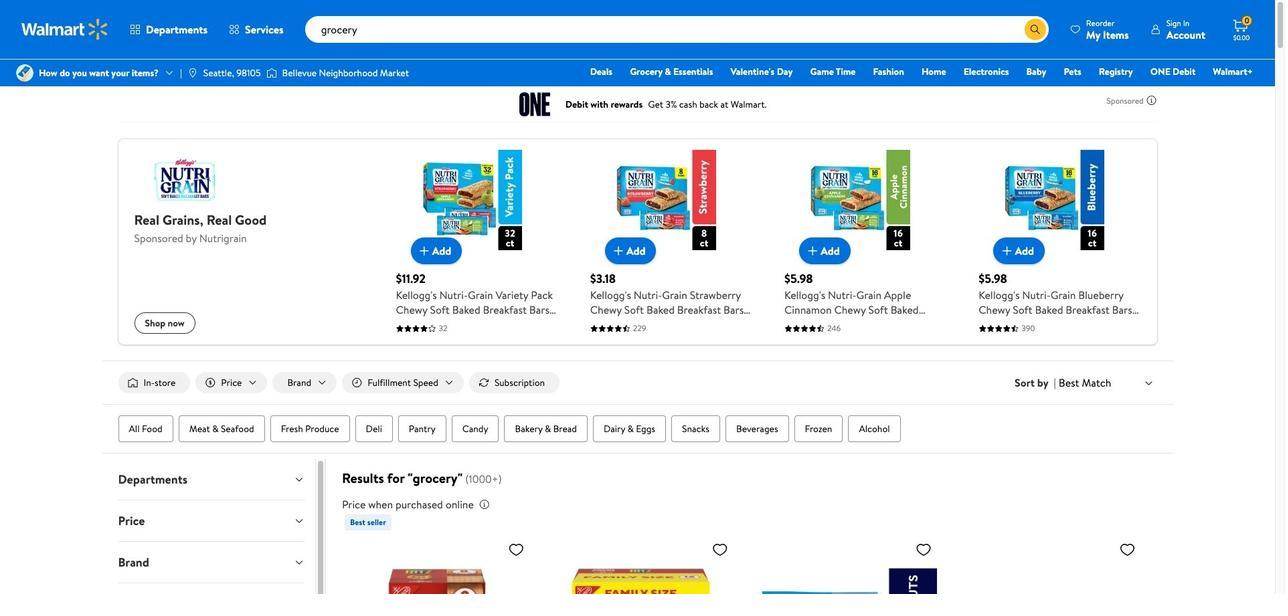 Task type: vqa. For each thing, say whether or not it's contained in the screenshot.
"Gift" associated with Gift Finder
no



Task type: locate. For each thing, give the bounding box(es) containing it.
tab
[[107, 459, 315, 500], [107, 501, 315, 542], [107, 542, 315, 583], [107, 584, 315, 594]]

sort and filter section element
[[102, 361, 1173, 404]]

birds eye steamfresh brussels sprouts, frozen, 10.8 oz image
[[752, 536, 937, 594]]

ad disclaimer and feedback image
[[1146, 95, 1157, 106]]

walmart image
[[21, 19, 108, 40]]

add to cart image
[[416, 243, 432, 259], [805, 243, 821, 259]]

0 horizontal spatial add to cart image
[[610, 243, 627, 259]]

3 tab from the top
[[107, 542, 315, 583]]

0 horizontal spatial add to cart image
[[416, 243, 432, 259]]

 image
[[16, 64, 33, 82]]

1 horizontal spatial add to cart image
[[805, 243, 821, 259]]

1 horizontal spatial add to cart image
[[999, 243, 1015, 259]]

sign in to add to favorites list, ritz family size fresh stacks crackers 17.8 oz image
[[712, 542, 728, 558]]

 image
[[266, 66, 277, 80], [187, 68, 198, 78]]

1 add to cart image from the left
[[416, 243, 432, 259]]

0 horizontal spatial  image
[[187, 68, 198, 78]]

ritz fresh stacks original crackers, 11.8 oz (8 stacks) image
[[345, 536, 530, 594]]

search icon image
[[1030, 24, 1041, 35]]

2 tab from the top
[[107, 501, 315, 542]]

add to cart image
[[610, 243, 627, 259], [999, 243, 1015, 259]]



Task type: describe. For each thing, give the bounding box(es) containing it.
birds eye broccoli florets frozen vegetables, 52 oz. (frozen) image
[[956, 536, 1141, 594]]

4 tab from the top
[[107, 584, 315, 594]]

nutrigrain image
[[134, 150, 235, 210]]

legal information image
[[479, 499, 490, 510]]

ritz family size fresh stacks crackers 17.8 oz image
[[548, 536, 733, 594]]

1 horizontal spatial  image
[[266, 66, 277, 80]]

2 add to cart image from the left
[[999, 243, 1015, 259]]

Walmart Site-Wide search field
[[305, 16, 1049, 43]]

2 add to cart image from the left
[[805, 243, 821, 259]]

sign in to add to favorites list, ritz fresh stacks original crackers, 11.8 oz (8 stacks) image
[[508, 542, 524, 558]]

Search search field
[[305, 16, 1049, 43]]

1 add to cart image from the left
[[610, 243, 627, 259]]

sign in to add to favorites list, birds eye broccoli florets frozen vegetables, 52 oz. (frozen) image
[[1120, 542, 1136, 558]]

1 tab from the top
[[107, 459, 315, 500]]

clear search field text image
[[1009, 24, 1019, 35]]

sign in to add to favorites list, birds eye steamfresh brussels sprouts, frozen, 10.8 oz image
[[916, 542, 932, 558]]

sort by best match image
[[1144, 378, 1154, 389]]



